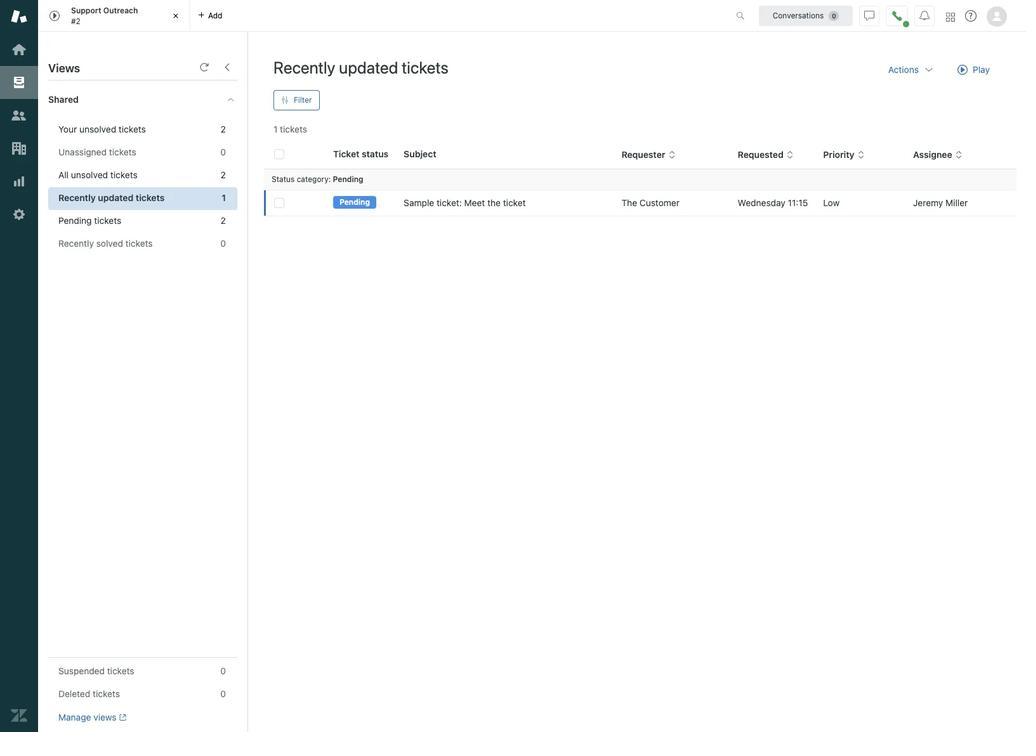 Task type: describe. For each thing, give the bounding box(es) containing it.
zendesk image
[[11, 708, 27, 724]]

0 horizontal spatial updated
[[98, 192, 134, 203]]

support
[[71, 6, 101, 15]]

admin image
[[11, 206, 27, 223]]

customers image
[[11, 107, 27, 124]]

1 horizontal spatial recently updated tickets
[[274, 58, 449, 77]]

status
[[272, 175, 295, 184]]

deleted
[[58, 689, 90, 700]]

the
[[488, 197, 501, 208]]

reporting image
[[11, 173, 27, 190]]

requested
[[738, 149, 784, 160]]

the customer
[[622, 197, 680, 208]]

sample
[[404, 197, 434, 208]]

subject
[[404, 149, 437, 159]]

conversations button
[[759, 5, 853, 26]]

2 for all unsolved tickets
[[221, 170, 226, 180]]

suspended
[[58, 666, 105, 677]]

0 for unassigned tickets
[[221, 147, 226, 157]]

1 for 1
[[222, 192, 226, 203]]

collapse views pane image
[[222, 62, 232, 72]]

0 horizontal spatial recently updated tickets
[[58, 192, 165, 203]]

sample ticket: meet the ticket link
[[404, 197, 526, 210]]

jeremy
[[914, 197, 944, 208]]

get started image
[[11, 41, 27, 58]]

low
[[824, 197, 840, 208]]

shared heading
[[38, 81, 248, 119]]

ticket
[[503, 197, 526, 208]]

deleted tickets
[[58, 689, 120, 700]]

views
[[94, 712, 117, 723]]

tabs tab list
[[38, 0, 723, 32]]

11:15
[[788, 197, 808, 208]]

all
[[58, 170, 69, 180]]

main element
[[0, 0, 38, 733]]

miller
[[946, 197, 969, 208]]

2 for pending tickets
[[221, 215, 226, 226]]

outreach
[[103, 6, 138, 15]]

status category: pending
[[272, 175, 364, 184]]

suspended tickets
[[58, 666, 134, 677]]

unassigned
[[58, 147, 107, 157]]

add
[[208, 10, 223, 20]]

actions
[[889, 64, 919, 75]]

filter
[[294, 95, 312, 105]]

the
[[622, 197, 638, 208]]

refresh views pane image
[[199, 62, 210, 72]]

1 tickets
[[274, 124, 307, 135]]

manage views link
[[58, 712, 126, 724]]

jeremy miller
[[914, 197, 969, 208]]

add button
[[190, 0, 230, 31]]

(opens in a new tab) image
[[117, 715, 126, 722]]



Task type: locate. For each thing, give the bounding box(es) containing it.
your
[[58, 124, 77, 135]]

0 vertical spatial updated
[[339, 58, 398, 77]]

unsolved
[[79, 124, 116, 135], [71, 170, 108, 180]]

0 vertical spatial pending
[[333, 175, 364, 184]]

0 vertical spatial 1
[[274, 124, 278, 135]]

pending tickets
[[58, 215, 121, 226]]

pending for pending tickets
[[58, 215, 92, 226]]

updated down tabs tab list
[[339, 58, 398, 77]]

solved
[[96, 238, 123, 249]]

0 for deleted tickets
[[221, 689, 226, 700]]

2
[[221, 124, 226, 135], [221, 170, 226, 180], [221, 215, 226, 226]]

requester
[[622, 149, 666, 160]]

tab
[[38, 0, 190, 32]]

button displays agent's chat status as invisible. image
[[865, 10, 875, 21]]

4 0 from the top
[[221, 689, 226, 700]]

1 horizontal spatial 1
[[274, 124, 278, 135]]

unsolved for your
[[79, 124, 116, 135]]

row
[[264, 190, 1017, 216]]

0 vertical spatial recently updated tickets
[[274, 58, 449, 77]]

meet
[[465, 197, 485, 208]]

customer
[[640, 197, 680, 208]]

support outreach #2
[[71, 6, 138, 26]]

0 horizontal spatial 1
[[222, 192, 226, 203]]

unsolved up the unassigned tickets
[[79, 124, 116, 135]]

0 vertical spatial 2
[[221, 124, 226, 135]]

status
[[362, 149, 389, 159]]

actions button
[[879, 57, 945, 83]]

2 0 from the top
[[221, 238, 226, 249]]

play button
[[947, 57, 1001, 83]]

category:
[[297, 175, 331, 184]]

shared
[[48, 94, 79, 105]]

requester button
[[622, 149, 676, 161]]

2 vertical spatial pending
[[58, 215, 92, 226]]

views
[[48, 62, 80, 75]]

assignee
[[914, 149, 953, 160]]

3 2 from the top
[[221, 215, 226, 226]]

updated down 'all unsolved tickets'
[[98, 192, 134, 203]]

close image
[[170, 10, 182, 22]]

ticket
[[333, 149, 360, 159]]

3 0 from the top
[[221, 666, 226, 677]]

0
[[221, 147, 226, 157], [221, 238, 226, 249], [221, 666, 226, 677], [221, 689, 226, 700]]

organizations image
[[11, 140, 27, 157]]

manage views
[[58, 712, 117, 723]]

1 0 from the top
[[221, 147, 226, 157]]

views image
[[11, 74, 27, 91]]

pending down ticket
[[333, 175, 364, 184]]

1 2 from the top
[[221, 124, 226, 135]]

1 vertical spatial pending
[[340, 198, 370, 207]]

2 vertical spatial recently
[[58, 238, 94, 249]]

1 vertical spatial 2
[[221, 170, 226, 180]]

requested button
[[738, 149, 794, 161]]

zendesk support image
[[11, 8, 27, 25]]

manage
[[58, 712, 91, 723]]

assignee button
[[914, 149, 963, 161]]

recently updated tickets
[[274, 58, 449, 77], [58, 192, 165, 203]]

2 for your unsolved tickets
[[221, 124, 226, 135]]

recently updated tickets down tabs tab list
[[274, 58, 449, 77]]

0 for recently solved tickets
[[221, 238, 226, 249]]

recently up filter
[[274, 58, 336, 77]]

your unsolved tickets
[[58, 124, 146, 135]]

1 vertical spatial updated
[[98, 192, 134, 203]]

unassigned tickets
[[58, 147, 136, 157]]

conversations
[[773, 10, 824, 20]]

ticket status
[[333, 149, 389, 159]]

1 horizontal spatial updated
[[339, 58, 398, 77]]

priority
[[824, 149, 855, 160]]

2 vertical spatial 2
[[221, 215, 226, 226]]

recently solved tickets
[[58, 238, 153, 249]]

0 for suspended tickets
[[221, 666, 226, 677]]

unsolved for all
[[71, 170, 108, 180]]

recently updated tickets down 'all unsolved tickets'
[[58, 192, 165, 203]]

1 vertical spatial 1
[[222, 192, 226, 203]]

wednesday
[[738, 197, 786, 208]]

1 vertical spatial recently updated tickets
[[58, 192, 165, 203]]

priority button
[[824, 149, 865, 161]]

pending down status category: pending on the left
[[340, 198, 370, 207]]

1 for 1 tickets
[[274, 124, 278, 135]]

recently for 1
[[58, 192, 96, 203]]

tab containing support outreach
[[38, 0, 190, 32]]

0 vertical spatial recently
[[274, 58, 336, 77]]

0 vertical spatial unsolved
[[79, 124, 116, 135]]

recently
[[274, 58, 336, 77], [58, 192, 96, 203], [58, 238, 94, 249]]

ticket:
[[437, 197, 462, 208]]

pending for pending
[[340, 198, 370, 207]]

pending up recently solved tickets
[[58, 215, 92, 226]]

#2
[[71, 16, 81, 26]]

get help image
[[966, 10, 977, 22]]

recently up pending tickets
[[58, 192, 96, 203]]

pending
[[333, 175, 364, 184], [340, 198, 370, 207], [58, 215, 92, 226]]

sample ticket: meet the ticket
[[404, 197, 526, 208]]

all unsolved tickets
[[58, 170, 138, 180]]

tickets
[[402, 58, 449, 77], [119, 124, 146, 135], [280, 124, 307, 135], [109, 147, 136, 157], [110, 170, 138, 180], [136, 192, 165, 203], [94, 215, 121, 226], [126, 238, 153, 249], [107, 666, 134, 677], [93, 689, 120, 700]]

recently for 0
[[58, 238, 94, 249]]

filter button
[[274, 90, 320, 110]]

1
[[274, 124, 278, 135], [222, 192, 226, 203]]

1 vertical spatial recently
[[58, 192, 96, 203]]

shared button
[[38, 81, 214, 119]]

unsolved down unassigned
[[71, 170, 108, 180]]

updated
[[339, 58, 398, 77], [98, 192, 134, 203]]

1 vertical spatial unsolved
[[71, 170, 108, 180]]

notifications image
[[920, 10, 930, 21]]

2 2 from the top
[[221, 170, 226, 180]]

wednesday 11:15
[[738, 197, 808, 208]]

row containing sample ticket: meet the ticket
[[264, 190, 1017, 216]]

play
[[973, 64, 991, 75]]

recently down pending tickets
[[58, 238, 94, 249]]

zendesk products image
[[947, 12, 956, 21]]



Task type: vqa. For each thing, say whether or not it's contained in the screenshot.
the topmost "Recently"
yes



